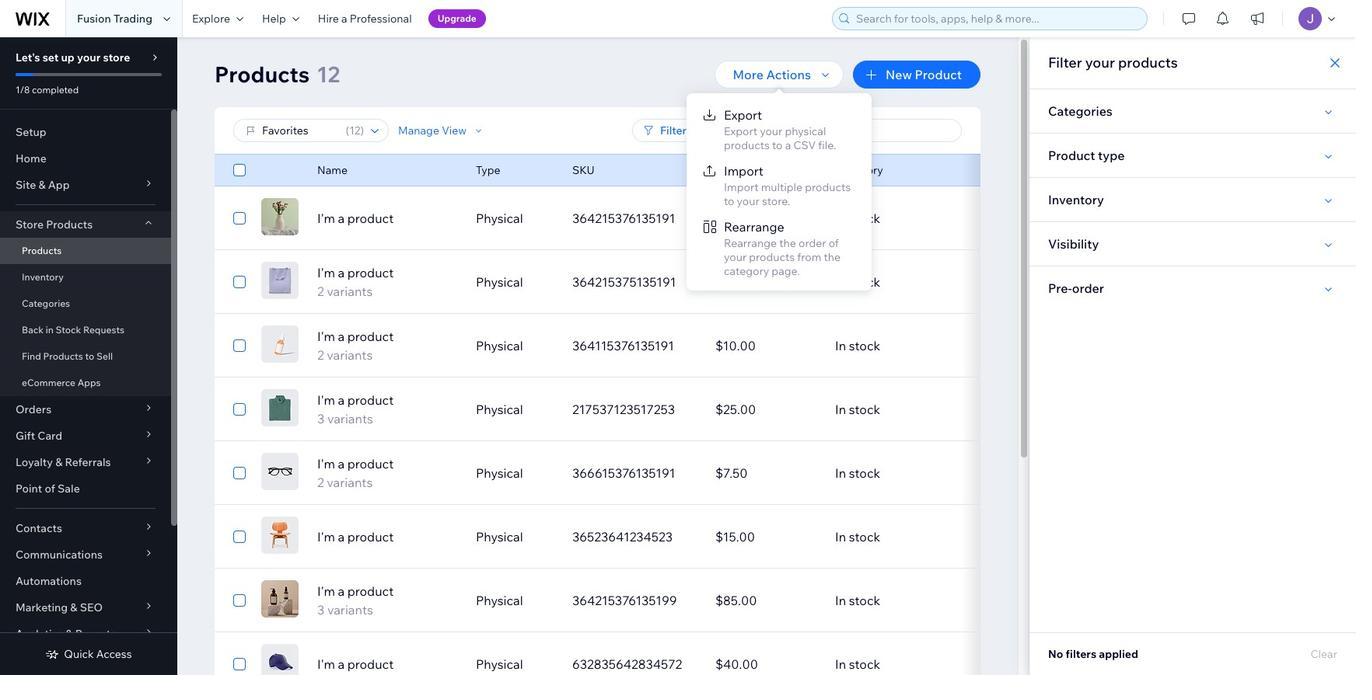Task type: locate. For each thing, give the bounding box(es) containing it.
4 variants from the top
[[327, 475, 373, 491]]

1 vertical spatial product
[[1048, 148, 1095, 163]]

1 i'm a product from the top
[[317, 211, 394, 226]]

categories up product type
[[1048, 103, 1113, 119]]

1 i'm a product 2 variants from the top
[[317, 265, 394, 299]]

to left csv at the top right of the page
[[772, 138, 783, 152]]

5 in from the top
[[835, 466, 846, 481]]

7 physical link from the top
[[467, 582, 563, 620]]

product left type
[[1048, 148, 1095, 163]]

7 i'm from the top
[[317, 584, 335, 600]]

2 vertical spatial 2
[[317, 475, 324, 491]]

0 vertical spatial to
[[772, 138, 783, 152]]

12 for ( 12 )
[[349, 124, 360, 138]]

fusion
[[77, 12, 111, 26]]

$85.00 link down multiple
[[706, 200, 826, 237]]

products inside rearrange rearrange the order of your products from the category page.
[[749, 250, 795, 264]]

1 3 from the top
[[317, 411, 325, 427]]

the right from
[[824, 250, 841, 264]]

in for 366615376135191
[[835, 466, 846, 481]]

i'm a product 2 variants for 366615376135191
[[317, 456, 394, 491]]

Search for tools, apps, help & more... field
[[852, 8, 1142, 30]]

view
[[442, 124, 467, 138]]

import down the price
[[724, 180, 759, 194]]

( 12 )
[[346, 124, 364, 138]]

1 horizontal spatial of
[[829, 236, 839, 250]]

3 in from the top
[[835, 338, 846, 354]]

1 horizontal spatial 12
[[349, 124, 360, 138]]

point of sale link
[[0, 476, 171, 502]]

i'm a product link
[[308, 209, 467, 228], [308, 528, 467, 547], [308, 656, 467, 674]]

variants for 364215376135199
[[327, 603, 373, 618]]

0 horizontal spatial filter
[[660, 124, 687, 138]]

1 in stock from the top
[[835, 211, 880, 226]]

1 2 from the top
[[317, 284, 324, 299]]

1 rearrange from the top
[[724, 219, 784, 235]]

3 2 from the top
[[317, 475, 324, 491]]

in for 364115376135191
[[835, 338, 846, 354]]

None checkbox
[[233, 161, 246, 180], [233, 209, 246, 228], [233, 273, 246, 292], [233, 400, 246, 419], [233, 464, 246, 483], [233, 656, 246, 674], [233, 161, 246, 180], [233, 209, 246, 228], [233, 273, 246, 292], [233, 400, 246, 419], [233, 464, 246, 483], [233, 656, 246, 674]]

12 down hire
[[317, 61, 340, 88]]

& right loyalty
[[55, 456, 62, 470]]

2 export from the top
[[724, 124, 757, 138]]

ecommerce apps link
[[0, 370, 171, 397]]

3 physical link from the top
[[467, 327, 563, 365]]

1 vertical spatial filter
[[660, 124, 687, 138]]

5 in stock link from the top
[[826, 455, 969, 492]]

1 in from the top
[[835, 211, 846, 226]]

stock for 364215375135191
[[849, 275, 880, 290]]

1 vertical spatial i'm a product 2 variants
[[317, 329, 394, 363]]

2 in stock link from the top
[[826, 264, 969, 301]]

inventory up visibility
[[1048, 192, 1104, 208]]

0 vertical spatial categories
[[1048, 103, 1113, 119]]

1 vertical spatial rearrange
[[724, 236, 777, 250]]

$7.50
[[715, 466, 748, 481]]

physical for 366615376135191
[[476, 466, 523, 481]]

a
[[341, 12, 347, 26], [785, 138, 791, 152], [338, 211, 345, 226], [338, 265, 345, 281], [338, 329, 345, 345], [338, 393, 345, 408], [338, 456, 345, 472], [338, 530, 345, 545], [338, 584, 345, 600], [338, 657, 345, 673]]

6 stock from the top
[[849, 530, 880, 545]]

1 $85.00 link from the top
[[706, 200, 826, 237]]

new
[[886, 67, 912, 82]]

364215375135191 link
[[563, 264, 706, 301]]

site & app button
[[0, 172, 171, 198]]

0 vertical spatial i'm a product link
[[308, 209, 467, 228]]

point of sale
[[16, 482, 80, 496]]

$20.00 link
[[706, 264, 826, 301]]

new product
[[886, 67, 962, 82]]

2
[[317, 284, 324, 299], [317, 348, 324, 363], [317, 475, 324, 491]]

8 in stock link from the top
[[826, 646, 969, 676]]

products
[[215, 61, 310, 88], [46, 218, 93, 232], [22, 245, 62, 257], [43, 351, 83, 362]]

0 vertical spatial of
[[829, 236, 839, 250]]

12 right unsaved view field
[[349, 124, 360, 138]]

0 vertical spatial product
[[915, 67, 962, 82]]

to down the price
[[724, 194, 734, 208]]

csv
[[794, 138, 816, 152]]

communications
[[16, 548, 103, 562]]

order inside rearrange rearrange the order of your products from the category page.
[[799, 236, 826, 250]]

in stock link for 364115376135191
[[826, 327, 969, 365]]

3 variants from the top
[[327, 411, 373, 427]]

6 i'm from the top
[[317, 530, 335, 545]]

7 stock from the top
[[849, 593, 880, 609]]

sidebar element
[[0, 37, 177, 676]]

in stock for 366615376135191
[[835, 466, 880, 481]]

sell
[[96, 351, 113, 362]]

physical link for 36523641234523
[[467, 519, 563, 556]]

i'm a product for 364215376135191
[[317, 211, 394, 226]]

let's set up your store
[[16, 51, 130, 65]]

analytics & reports
[[16, 628, 116, 642]]

manage
[[398, 124, 439, 138]]

gift card button
[[0, 423, 171, 449]]

$25.00
[[715, 402, 756, 418]]

1 horizontal spatial order
[[1072, 281, 1104, 296]]

in stock link for 36523641234523
[[826, 519, 969, 556]]

1 physical link from the top
[[467, 200, 563, 237]]

2 vertical spatial inventory
[[22, 271, 64, 283]]

menu
[[687, 101, 872, 283]]

& right site
[[38, 178, 46, 192]]

no
[[1048, 648, 1063, 662]]

5 physical from the top
[[476, 466, 523, 481]]

2 $85.00 link from the top
[[706, 582, 826, 620]]

$25.00 link
[[706, 391, 826, 428]]

categories
[[1048, 103, 1113, 119], [22, 298, 70, 310]]

export down "more"
[[724, 107, 762, 123]]

3 product from the top
[[347, 329, 394, 345]]

categories inside "link"
[[22, 298, 70, 310]]

products up products link
[[46, 218, 93, 232]]

1 horizontal spatial the
[[824, 250, 841, 264]]

2 in from the top
[[835, 275, 846, 290]]

inventory down products link
[[22, 271, 64, 283]]

3 i'm from the top
[[317, 329, 335, 345]]

1 $85.00 from the top
[[715, 211, 757, 226]]

1 export from the top
[[724, 107, 762, 123]]

0 vertical spatial rearrange
[[724, 219, 784, 235]]

5 physical link from the top
[[467, 455, 563, 492]]

& left seo
[[70, 601, 77, 615]]

0 vertical spatial 3
[[317, 411, 325, 427]]

6 in stock link from the top
[[826, 519, 969, 556]]

in for 632835642834572
[[835, 657, 846, 673]]

2 2 from the top
[[317, 348, 324, 363]]

1 horizontal spatial categories
[[1048, 103, 1113, 119]]

in stock
[[835, 211, 880, 226], [835, 275, 880, 290], [835, 338, 880, 354], [835, 402, 880, 418], [835, 466, 880, 481], [835, 530, 880, 545], [835, 593, 880, 609], [835, 657, 880, 673]]

to inside sidebar element
[[85, 351, 94, 362]]

12
[[317, 61, 340, 88], [349, 124, 360, 138]]

explore
[[192, 12, 230, 26]]

2 $85.00 from the top
[[715, 593, 757, 609]]

hire
[[318, 12, 339, 26]]

2 vertical spatial i'm a product link
[[308, 656, 467, 674]]

to inside export export your physical products to a csv file.
[[772, 138, 783, 152]]

trading
[[113, 12, 152, 26]]

1 horizontal spatial filter
[[1048, 54, 1082, 72]]

stock for 36523641234523
[[849, 530, 880, 545]]

$15.00
[[715, 530, 755, 545]]

1 horizontal spatial to
[[724, 194, 734, 208]]

2 physical link from the top
[[467, 264, 563, 301]]

3 physical from the top
[[476, 338, 523, 354]]

7 in stock from the top
[[835, 593, 880, 609]]

36523641234523
[[572, 530, 673, 545]]

contacts button
[[0, 516, 171, 542]]

3 i'm a product from the top
[[317, 657, 394, 673]]

1 variants from the top
[[327, 284, 373, 299]]

physical link for 364215376135191
[[467, 200, 563, 237]]

6 physical link from the top
[[467, 519, 563, 556]]

3
[[317, 411, 325, 427], [317, 603, 325, 618]]

new product button
[[853, 61, 981, 89]]

2 horizontal spatial to
[[772, 138, 783, 152]]

0 vertical spatial 2
[[317, 284, 324, 299]]

the left from
[[779, 236, 796, 250]]

setup link
[[0, 119, 171, 145]]

2 import from the top
[[724, 180, 759, 194]]

0 vertical spatial i'm a product 2 variants
[[317, 265, 394, 299]]

physical link for 632835642834572
[[467, 646, 563, 676]]

3 i'm a product 2 variants from the top
[[317, 456, 394, 491]]

8 physical from the top
[[476, 657, 523, 673]]

card
[[38, 429, 62, 443]]

filter for filter your products
[[1048, 54, 1082, 72]]

5 i'm from the top
[[317, 456, 335, 472]]

2 vertical spatial i'm a product
[[317, 657, 394, 673]]

5 variants from the top
[[327, 603, 373, 618]]

marketing & seo
[[16, 601, 103, 615]]

automations link
[[0, 568, 171, 595]]

of left sale
[[45, 482, 55, 496]]

gift
[[16, 429, 35, 443]]

order up page.
[[799, 236, 826, 250]]

0 vertical spatial inventory
[[835, 163, 883, 177]]

0 horizontal spatial 12
[[317, 61, 340, 88]]

$10.00 link
[[706, 327, 826, 365]]

variants for 217537123517253
[[327, 411, 373, 427]]

back in stock requests link
[[0, 317, 171, 344]]

1 vertical spatial 2
[[317, 348, 324, 363]]

0 horizontal spatial inventory
[[22, 271, 64, 283]]

1 vertical spatial import
[[724, 180, 759, 194]]

0 vertical spatial $85.00
[[715, 211, 757, 226]]

products inside dropdown button
[[46, 218, 93, 232]]

$85.00 link up $40.00 link
[[706, 582, 826, 620]]

your inside import import multiple products to your store.
[[737, 194, 760, 208]]

stock for 364215376135199
[[849, 593, 880, 609]]

2 i'm a product from the top
[[317, 530, 394, 545]]

in stock link for 364215376135191
[[826, 200, 969, 237]]

4 stock from the top
[[849, 402, 880, 418]]

in stock for 217537123517253
[[835, 402, 880, 418]]

3 i'm a product link from the top
[[308, 656, 467, 674]]

8 in stock from the top
[[835, 657, 880, 673]]

2 i'm from the top
[[317, 265, 335, 281]]

217537123517253 link
[[563, 391, 706, 428]]

6 in from the top
[[835, 530, 846, 545]]

7 physical from the top
[[476, 593, 523, 609]]

1 vertical spatial export
[[724, 124, 757, 138]]

& up quick
[[66, 628, 73, 642]]

i'm a product for 36523641234523
[[317, 530, 394, 545]]

7 in from the top
[[835, 593, 846, 609]]

app
[[48, 178, 70, 192]]

4 product from the top
[[347, 393, 394, 408]]

0 vertical spatial 12
[[317, 61, 340, 88]]

$85.00 link for 364215376135191
[[706, 200, 826, 237]]

inventory down 'file.'
[[835, 163, 883, 177]]

0 vertical spatial i'm a product
[[317, 211, 394, 226]]

8 stock from the top
[[849, 657, 880, 673]]

5 stock from the top
[[849, 466, 880, 481]]

1 i'm a product link from the top
[[308, 209, 467, 228]]

0 horizontal spatial order
[[799, 236, 826, 250]]

$40.00
[[715, 657, 758, 673]]

visibility
[[1048, 236, 1099, 252]]

i'm a product 3 variants for 364215376135199
[[317, 584, 394, 618]]

$85.00 down the price
[[715, 211, 757, 226]]

to left sell
[[85, 351, 94, 362]]

2 vertical spatial to
[[85, 351, 94, 362]]

0 horizontal spatial categories
[[22, 298, 70, 310]]

your inside export export your physical products to a csv file.
[[760, 124, 783, 138]]

1 vertical spatial i'm a product link
[[308, 528, 467, 547]]

1 physical from the top
[[476, 211, 523, 226]]

1 vertical spatial i'm a product
[[317, 530, 394, 545]]

1 vertical spatial order
[[1072, 281, 1104, 296]]

i'm a product 2 variants
[[317, 265, 394, 299], [317, 329, 394, 363], [317, 456, 394, 491]]

store.
[[762, 194, 790, 208]]

4 in stock from the top
[[835, 402, 880, 418]]

1 vertical spatial i'm a product 3 variants
[[317, 584, 394, 618]]

0 vertical spatial export
[[724, 107, 762, 123]]

4 in from the top
[[835, 402, 846, 418]]

12 for products 12
[[317, 61, 340, 88]]

2 physical from the top
[[476, 275, 523, 290]]

apps
[[78, 377, 101, 389]]

1 vertical spatial categories
[[22, 298, 70, 310]]

2 i'm a product link from the top
[[308, 528, 467, 547]]

2 i'm a product 3 variants from the top
[[317, 584, 394, 618]]

in for 364215376135191
[[835, 211, 846, 226]]

products
[[1118, 54, 1178, 72], [724, 138, 770, 152], [805, 180, 851, 194], [749, 250, 795, 264]]

0 horizontal spatial to
[[85, 351, 94, 362]]

the
[[779, 236, 796, 250], [824, 250, 841, 264]]

variants for 364115376135191
[[327, 348, 373, 363]]

more actions button
[[714, 61, 844, 89]]

0 horizontal spatial product
[[915, 67, 962, 82]]

product right new
[[915, 67, 962, 82]]

export up the price
[[724, 124, 757, 138]]

None checkbox
[[233, 337, 246, 355], [233, 528, 246, 547], [233, 592, 246, 610], [233, 337, 246, 355], [233, 528, 246, 547], [233, 592, 246, 610]]

$10.00
[[715, 338, 756, 354]]

marketing
[[16, 601, 68, 615]]

$40.00 link
[[706, 646, 826, 676]]

2 i'm a product 2 variants from the top
[[317, 329, 394, 363]]

2 stock from the top
[[849, 275, 880, 290]]

order
[[799, 236, 826, 250], [1072, 281, 1104, 296]]

$85.00
[[715, 211, 757, 226], [715, 593, 757, 609]]

4 physical from the top
[[476, 402, 523, 418]]

of inside 'link'
[[45, 482, 55, 496]]

4 in stock link from the top
[[826, 391, 969, 428]]

8 physical link from the top
[[467, 646, 563, 676]]

1 vertical spatial to
[[724, 194, 734, 208]]

product
[[915, 67, 962, 82], [1048, 148, 1095, 163]]

$85.00 up $40.00
[[715, 593, 757, 609]]

physical for 632835642834572
[[476, 657, 523, 673]]

in stock for 36523641234523
[[835, 530, 880, 545]]

in for 36523641234523
[[835, 530, 846, 545]]

in stock for 632835642834572
[[835, 657, 880, 673]]

1 vertical spatial inventory
[[1048, 192, 1104, 208]]

5 in stock from the top
[[835, 466, 880, 481]]

3 in stock link from the top
[[826, 327, 969, 365]]

products down store
[[22, 245, 62, 257]]

i'm
[[317, 211, 335, 226], [317, 265, 335, 281], [317, 329, 335, 345], [317, 393, 335, 408], [317, 456, 335, 472], [317, 530, 335, 545], [317, 584, 335, 600], [317, 657, 335, 673]]

7 product from the top
[[347, 584, 394, 600]]

products up ecommerce apps
[[43, 351, 83, 362]]

upgrade button
[[428, 9, 486, 28]]

0 vertical spatial import
[[724, 163, 764, 179]]

2 variants from the top
[[327, 348, 373, 363]]

import up multiple
[[724, 163, 764, 179]]

categories up in
[[22, 298, 70, 310]]

product
[[347, 211, 394, 226], [347, 265, 394, 281], [347, 329, 394, 345], [347, 393, 394, 408], [347, 456, 394, 472], [347, 530, 394, 545], [347, 584, 394, 600], [347, 657, 394, 673]]

order down visibility
[[1072, 281, 1104, 296]]

physical for 364215376135199
[[476, 593, 523, 609]]

contacts
[[16, 522, 62, 536]]

0 vertical spatial $85.00 link
[[706, 200, 826, 237]]

of right from
[[829, 236, 839, 250]]

1 vertical spatial of
[[45, 482, 55, 496]]

6 physical from the top
[[476, 530, 523, 545]]

stock for 632835642834572
[[849, 657, 880, 673]]

0 vertical spatial i'm a product 3 variants
[[317, 393, 394, 427]]

physical link
[[467, 200, 563, 237], [467, 264, 563, 301], [467, 327, 563, 365], [467, 391, 563, 428], [467, 455, 563, 492], [467, 519, 563, 556], [467, 582, 563, 620], [467, 646, 563, 676]]

& inside dropdown button
[[66, 628, 73, 642]]

2 in stock from the top
[[835, 275, 880, 290]]

0 horizontal spatial of
[[45, 482, 55, 496]]

& for marketing
[[70, 601, 77, 615]]

1 stock from the top
[[849, 211, 880, 226]]

i'm a product link for 364215376135191
[[308, 209, 467, 228]]

filter inside filter button
[[660, 124, 687, 138]]

8 in from the top
[[835, 657, 846, 673]]

1 vertical spatial 3
[[317, 603, 325, 618]]

rearrange
[[724, 219, 784, 235], [724, 236, 777, 250]]

physical for 217537123517253
[[476, 402, 523, 418]]

3 in stock from the top
[[835, 338, 880, 354]]

inventory inside sidebar element
[[22, 271, 64, 283]]

1 i'm a product 3 variants from the top
[[317, 393, 394, 427]]

0 vertical spatial order
[[799, 236, 826, 250]]

rearrange rearrange the order of your products from the category page.
[[724, 219, 841, 278]]

physical for 364215375135191
[[476, 275, 523, 290]]

in stock link for 217537123517253
[[826, 391, 969, 428]]

6 product from the top
[[347, 530, 394, 545]]

2 vertical spatial i'm a product 2 variants
[[317, 456, 394, 491]]

7 in stock link from the top
[[826, 582, 969, 620]]

2 3 from the top
[[317, 603, 325, 618]]

stock for 364215376135191
[[849, 211, 880, 226]]

i'm a product 3 variants
[[317, 393, 394, 427], [317, 584, 394, 618]]

1 i'm from the top
[[317, 211, 335, 226]]

rearrange up 'category'
[[724, 236, 777, 250]]

1 vertical spatial $85.00 link
[[706, 582, 826, 620]]

stock for 364115376135191
[[849, 338, 880, 354]]

physical
[[476, 211, 523, 226], [476, 275, 523, 290], [476, 338, 523, 354], [476, 402, 523, 418], [476, 466, 523, 481], [476, 530, 523, 545], [476, 593, 523, 609], [476, 657, 523, 673]]

in
[[46, 324, 54, 336]]

1 in stock link from the top
[[826, 200, 969, 237]]

1 vertical spatial $85.00
[[715, 593, 757, 609]]

2 horizontal spatial inventory
[[1048, 192, 1104, 208]]

0 vertical spatial filter
[[1048, 54, 1082, 72]]

3 stock from the top
[[849, 338, 880, 354]]

products down help
[[215, 61, 310, 88]]

1 horizontal spatial inventory
[[835, 163, 883, 177]]

inventory link
[[0, 264, 171, 291]]

8 i'm from the top
[[317, 657, 335, 673]]

6 in stock from the top
[[835, 530, 880, 545]]

rearrange down store.
[[724, 219, 784, 235]]

)
[[360, 124, 364, 138]]

4 physical link from the top
[[467, 391, 563, 428]]

1 vertical spatial 12
[[349, 124, 360, 138]]



Task type: vqa. For each thing, say whether or not it's contained in the screenshot.


Task type: describe. For each thing, give the bounding box(es) containing it.
physical link for 217537123517253
[[467, 391, 563, 428]]

2 for 366615376135191
[[317, 475, 324, 491]]

requests
[[83, 324, 125, 336]]

in stock for 364215376135199
[[835, 593, 880, 609]]

in stock link for 364215375135191
[[826, 264, 969, 301]]

ecommerce apps
[[22, 377, 101, 389]]

page.
[[772, 264, 800, 278]]

sku
[[572, 163, 595, 177]]

reports
[[75, 628, 116, 642]]

product inside popup button
[[915, 67, 962, 82]]

i'm a product 2 variants for 364115376135191
[[317, 329, 394, 363]]

3 for 217537123517253
[[317, 411, 325, 427]]

more actions
[[733, 67, 811, 82]]

import import multiple products to your store.
[[724, 163, 851, 208]]

quick access
[[64, 648, 132, 662]]

find
[[22, 351, 41, 362]]

communications button
[[0, 542, 171, 568]]

actions
[[766, 67, 811, 82]]

export export your physical products to a csv file.
[[724, 107, 836, 152]]

in stock link for 366615376135191
[[826, 455, 969, 492]]

let's
[[16, 51, 40, 65]]

store
[[103, 51, 130, 65]]

217537123517253
[[572, 402, 675, 418]]

in stock for 364115376135191
[[835, 338, 880, 354]]

products link
[[0, 238, 171, 264]]

your inside rearrange rearrange the order of your products from the category page.
[[724, 250, 747, 264]]

Unsaved view field
[[257, 120, 341, 142]]

8 product from the top
[[347, 657, 394, 673]]

quick
[[64, 648, 94, 662]]

point
[[16, 482, 42, 496]]

analytics & reports button
[[0, 621, 171, 648]]

physical for 364215376135191
[[476, 211, 523, 226]]

in stock for 364215376135191
[[835, 211, 880, 226]]

stock
[[56, 324, 81, 336]]

2 product from the top
[[347, 265, 394, 281]]

type
[[1098, 148, 1125, 163]]

i'm a product link for 632835642834572
[[308, 656, 467, 674]]

5 product from the top
[[347, 456, 394, 472]]

help button
[[253, 0, 309, 37]]

i'm a product link for 36523641234523
[[308, 528, 467, 547]]

physical
[[785, 124, 826, 138]]

1 import from the top
[[724, 163, 764, 179]]

pre-
[[1048, 281, 1072, 296]]

variants for 366615376135191
[[327, 475, 373, 491]]

physical for 364115376135191
[[476, 338, 523, 354]]

analytics
[[16, 628, 63, 642]]

physical link for 364215376135199
[[467, 582, 563, 620]]

store products
[[16, 218, 93, 232]]

2 for 364215375135191
[[317, 284, 324, 299]]

Search... field
[[795, 120, 957, 142]]

a inside export export your physical products to a csv file.
[[785, 138, 791, 152]]

in for 364215375135191
[[835, 275, 846, 290]]

0 horizontal spatial the
[[779, 236, 796, 250]]

gift card
[[16, 429, 62, 443]]

2 for 364115376135191
[[317, 348, 324, 363]]

& for loyalty
[[55, 456, 62, 470]]

variants for 364215375135191
[[327, 284, 373, 299]]

more
[[733, 67, 764, 82]]

filter button
[[632, 119, 701, 142]]

home
[[16, 152, 46, 166]]

filter for filter
[[660, 124, 687, 138]]

menu containing export
[[687, 101, 872, 283]]

2 rearrange from the top
[[724, 236, 777, 250]]

364215376135199 link
[[563, 582, 706, 620]]

to inside import import multiple products to your store.
[[724, 194, 734, 208]]

$15.00 link
[[706, 519, 826, 556]]

3 for 364215376135199
[[317, 603, 325, 618]]

store
[[16, 218, 44, 232]]

i'm a product for 632835642834572
[[317, 657, 394, 673]]

products 12
[[215, 61, 340, 88]]

364115376135191
[[572, 338, 674, 354]]

in for 217537123517253
[[835, 402, 846, 418]]

orders
[[16, 403, 51, 417]]

sale
[[58, 482, 80, 496]]

pre-order
[[1048, 281, 1104, 296]]

$7.50 link
[[706, 455, 826, 492]]

i'm a product 2 variants for 364215375135191
[[317, 265, 394, 299]]

products inside export export your physical products to a csv file.
[[724, 138, 770, 152]]

$20.00
[[715, 275, 757, 290]]

in for 364215376135199
[[835, 593, 846, 609]]

(
[[346, 124, 349, 138]]

site & app
[[16, 178, 70, 192]]

find products to sell
[[22, 351, 113, 362]]

ecommerce
[[22, 377, 75, 389]]

of inside rearrange rearrange the order of your products from the category page.
[[829, 236, 839, 250]]

category
[[724, 264, 769, 278]]

manage view button
[[398, 124, 485, 138]]

364215375135191
[[572, 275, 676, 290]]

632835642834572 link
[[563, 646, 706, 676]]

automations
[[16, 575, 82, 589]]

364215376135199
[[572, 593, 677, 609]]

36523641234523 link
[[563, 519, 706, 556]]

in stock link for 364215376135199
[[826, 582, 969, 620]]

loyalty & referrals
[[16, 456, 111, 470]]

find products to sell link
[[0, 344, 171, 370]]

1 product from the top
[[347, 211, 394, 226]]

$85.00 for 364215376135191
[[715, 211, 757, 226]]

type
[[476, 163, 501, 177]]

applied
[[1099, 648, 1138, 662]]

loyalty
[[16, 456, 53, 470]]

upgrade
[[438, 12, 477, 24]]

up
[[61, 51, 75, 65]]

help
[[262, 12, 286, 26]]

4 i'm from the top
[[317, 393, 335, 408]]

in stock for 364215375135191
[[835, 275, 880, 290]]

physical for 36523641234523
[[476, 530, 523, 545]]

364215376135191 link
[[563, 200, 706, 237]]

physical link for 364115376135191
[[467, 327, 563, 365]]

file.
[[818, 138, 836, 152]]

store products button
[[0, 212, 171, 238]]

1/8
[[16, 84, 30, 96]]

in stock link for 632835642834572
[[826, 646, 969, 676]]

stock for 217537123517253
[[849, 402, 880, 418]]

fusion trading
[[77, 12, 152, 26]]

your inside sidebar element
[[77, 51, 101, 65]]

from
[[797, 250, 821, 264]]

products inside import import multiple products to your store.
[[805, 180, 851, 194]]

set
[[43, 51, 59, 65]]

& for site
[[38, 178, 46, 192]]

i'm a product 3 variants for 217537123517253
[[317, 393, 394, 427]]

364115376135191 link
[[563, 327, 706, 365]]

professional
[[350, 12, 412, 26]]

name
[[317, 163, 348, 177]]

1 horizontal spatial product
[[1048, 148, 1095, 163]]

$85.00 for 364215376135199
[[715, 593, 757, 609]]

physical link for 364215375135191
[[467, 264, 563, 301]]

back in stock requests
[[22, 324, 125, 336]]

& for analytics
[[66, 628, 73, 642]]

physical link for 366615376135191
[[467, 455, 563, 492]]

$85.00 link for 364215376135199
[[706, 582, 826, 620]]

manage view
[[398, 124, 467, 138]]

loyalty & referrals button
[[0, 449, 171, 476]]

orders button
[[0, 397, 171, 423]]

stock for 366615376135191
[[849, 466, 880, 481]]



